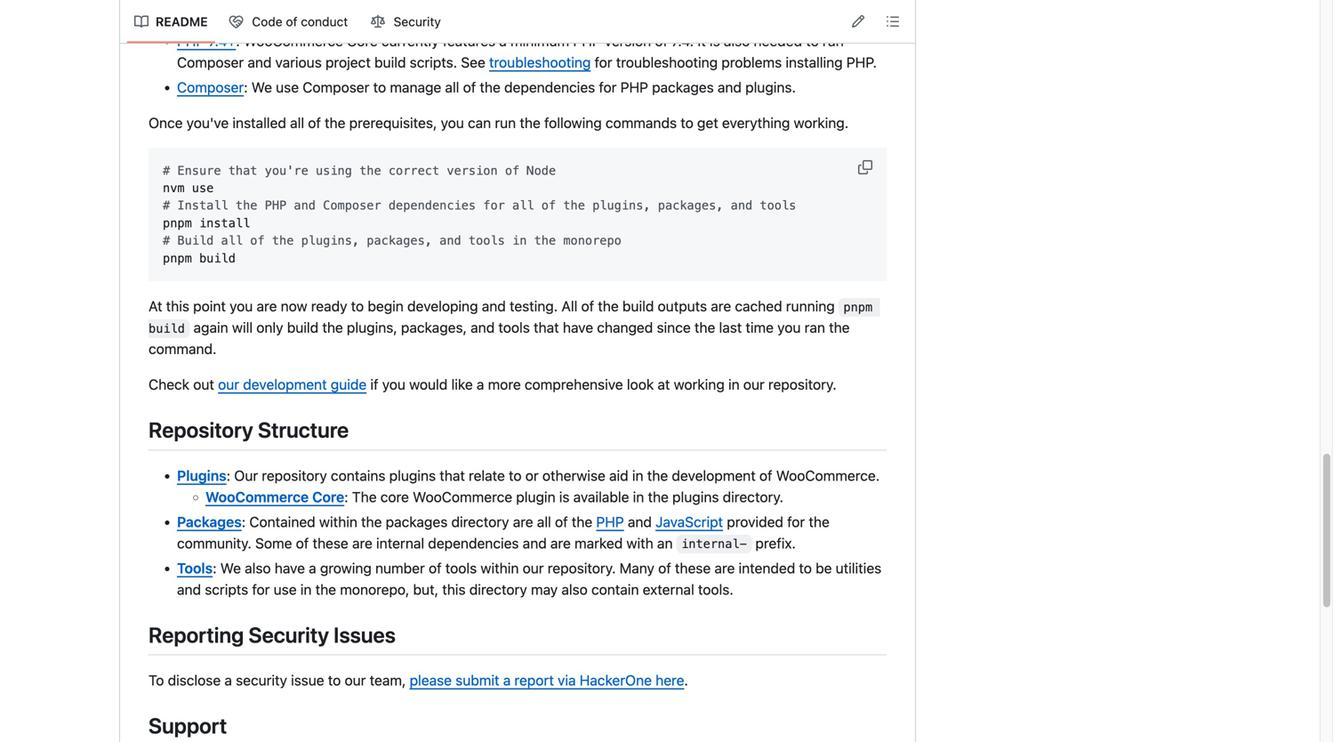 Task type: describe. For each thing, give the bounding box(es) containing it.
dependencies inside # ensure that you're using the correct version of node nvm use # install the php and composer dependencies for all of the plugins, packages, and tools pnpm install # build all of the plugins, packages, and tools in the monorepo pnpm build
[[389, 199, 476, 212]]

composer up you've
[[177, 79, 244, 95]]

provided for the community. some of these are internal dependencies and are marked with an
[[177, 513, 830, 551]]

contains
[[331, 467, 386, 484]]

woocommerce up packages : contained within the packages directory are all of the php and javascript
[[413, 488, 513, 505]]

have inside again will only build the plugins, packages, and tools that have changed since the last time you ran the command.
[[563, 319, 593, 336]]

0 vertical spatial packages,
[[658, 199, 724, 212]]

nvm
[[163, 181, 185, 195]]

point
[[193, 298, 226, 315]]

project inside : our repository utilizes pnpm to manage project dependencies and run various scripts involved in building and testing projects.
[[486, 0, 531, 3]]

and inside : we also have a growing number of tools within our repository. many of these are intended to be utilities and scripts for use in the monorepo, but, this directory may also contain external tools.
[[177, 581, 201, 598]]

dependencies inside : our repository utilizes pnpm to manage project dependencies and run various scripts involved in building and testing projects.
[[535, 0, 626, 3]]

: up installed
[[244, 79, 248, 95]]

to right issue
[[328, 672, 341, 689]]

projects.
[[308, 7, 364, 24]]

1 vertical spatial pnpm
[[163, 251, 192, 265]]

may
[[531, 581, 558, 598]]

plugins, inside again will only build the plugins, packages, and tools that have changed since the last time you ran the command.
[[347, 319, 398, 336]]

once you've installed all of the prerequisites, you can run the following commands to get everything working.
[[149, 114, 849, 131]]

law image
[[371, 15, 385, 29]]

check
[[149, 376, 190, 393]]

to inside : our repository utilizes pnpm to manage project dependencies and run various scripts involved in building and testing projects.
[[414, 0, 427, 3]]

security
[[236, 672, 287, 689]]

tools.
[[698, 581, 734, 598]]

readme
[[156, 14, 208, 29]]

woocommerce core link
[[206, 488, 344, 505]]

all down install
[[221, 234, 243, 247]]

at
[[658, 376, 670, 393]]

: we also have a growing number of tools within our repository. many of these are intended to be utilities and scripts for use in the monorepo, but, this directory may also contain external tools.
[[177, 559, 882, 598]]

installed
[[233, 114, 286, 131]]

testing.
[[510, 298, 558, 315]]

for right troubleshooting link
[[595, 54, 613, 71]]

look
[[627, 376, 654, 393]]

all down 'plugin'
[[537, 513, 551, 530]]

version inside the : woocommerce core currently features a minimum php version of 7.4. it is also needed to run composer and various project build scripts. see
[[605, 32, 651, 49]]

php down readme
[[177, 32, 205, 49]]

directory inside : we also have a growing number of tools within our repository. many of these are intended to be utilities and scripts for use in the monorepo, but, this directory may also contain external tools.
[[470, 581, 527, 598]]

composer down conduct
[[303, 79, 370, 95]]

but,
[[413, 581, 439, 598]]

a left report
[[503, 672, 511, 689]]

the up the javascript link
[[648, 488, 669, 505]]

: our repository utilizes pnpm to manage project dependencies and run various scripts involved in building and testing projects.
[[177, 0, 848, 24]]

: left the the
[[344, 488, 348, 505]]

repository. inside : we also have a growing number of tools within our repository. many of these are intended to be utilities and scripts for use in the monorepo, but, this directory may also contain external tools.
[[548, 559, 616, 576]]

for inside provided for the community. some of these are internal dependencies and are marked with an
[[788, 513, 805, 530]]

of down install
[[250, 234, 265, 247]]

number
[[375, 559, 425, 576]]

submit
[[456, 672, 500, 689]]

again will only build the plugins, packages, and tools that have changed since the last time you ran the command.
[[149, 319, 850, 357]]

you up will
[[230, 298, 253, 315]]

version inside # ensure that you're using the correct version of node nvm use # install the php and composer dependencies for all of the plugins, packages, and tools pnpm install # build all of the plugins, packages, and tools in the monorepo pnpm build
[[447, 164, 498, 177]]

of up external
[[658, 559, 671, 576]]

in inside : we also have a growing number of tools within our repository. many of these are intended to be utilities and scripts for use in the monorepo, but, this directory may also contain external tools.
[[301, 581, 312, 598]]

scripts inside : we also have a growing number of tools within our repository. many of these are intended to be utilities and scripts for use in the monorepo, but, this directory may also contain external tools.
[[205, 581, 248, 598]]

node
[[527, 164, 556, 177]]

a right like
[[477, 376, 484, 393]]

: inside the : woocommerce core currently features a minimum php version of 7.4. it is also needed to run composer and various project build scripts. see
[[236, 32, 240, 49]]

all right installed
[[290, 114, 304, 131]]

use inside : we also have a growing number of tools within our repository. many of these are intended to be utilities and scripts for use in the monorepo, but, this directory may also contain external tools.
[[274, 581, 297, 598]]

0 vertical spatial repository.
[[769, 376, 837, 393]]

0 vertical spatial use
[[276, 79, 299, 95]]

security link
[[364, 8, 450, 36]]

once
[[149, 114, 183, 131]]

community.
[[177, 535, 252, 551]]

javascript
[[656, 513, 723, 530]]

our development guide link
[[218, 376, 367, 393]]

the up "marked"
[[572, 513, 593, 530]]

build
[[177, 234, 214, 247]]

repository inside : our repository utilizes pnpm to manage project dependencies and run various scripts involved in building and testing projects.
[[252, 0, 318, 3]]

please
[[410, 672, 452, 689]]

various inside the : woocommerce core currently features a minimum php version of 7.4. it is also needed to run composer and various project build scripts. see
[[275, 54, 322, 71]]

developing
[[408, 298, 478, 315]]

use inside # ensure that you're using the correct version of node nvm use # install the php and composer dependencies for all of the plugins, packages, and tools pnpm install # build all of the plugins, packages, and tools in the monorepo pnpm build
[[192, 181, 214, 195]]

these inside : we also have a growing number of tools within our repository. many of these are intended to be utilities and scripts for use in the monorepo, but, this directory may also contain external tools.
[[675, 559, 711, 576]]

building
[[177, 7, 228, 24]]

time
[[746, 319, 774, 336]]

see
[[461, 54, 486, 71]]

tools up at this point you are now ready to begin developing and testing. all of the build outputs are cached running
[[469, 234, 505, 247]]

are left "marked"
[[551, 535, 571, 551]]

a left 'security'
[[225, 672, 232, 689]]

build inside # ensure that you're using the correct version of node nvm use # install the php and composer dependencies for all of the plugins, packages, and tools pnpm install # build all of the plugins, packages, and tools in the monorepo pnpm build
[[199, 251, 236, 265]]

php inside the : woocommerce core currently features a minimum php version of 7.4. it is also needed to run composer and various project build scripts. see
[[573, 32, 601, 49]]

manage for all
[[390, 79, 442, 95]]

the down ready
[[322, 319, 343, 336]]

that inside again will only build the plugins, packages, and tools that have changed since the last time you ran the command.
[[534, 319, 559, 336]]

the up changed
[[598, 298, 619, 315]]

dependencies down troubleshooting link
[[505, 79, 595, 95]]

have inside : we also have a growing number of tools within our repository. many of these are intended to be utilities and scripts for use in the monorepo, but, this directory may also contain external tools.
[[275, 559, 305, 576]]

outputs
[[658, 298, 707, 315]]

cached
[[735, 298, 783, 315]]

you inside again will only build the plugins, packages, and tools that have changed since the last time you ran the command.
[[778, 319, 801, 336]]

and down you're
[[294, 199, 316, 212]]

the down see
[[480, 79, 501, 95]]

or
[[526, 467, 539, 484]]

our inside "plugins : our repository contains plugins that relate to or otherwise aid in the development of woocommerce. woocommerce core : the core woocommerce plugin is available in the plugins directory."
[[234, 467, 258, 484]]

run inside : our repository utilizes pnpm to manage project dependencies and run various scripts involved in building and testing projects.
[[657, 0, 678, 3]]

woocommerce up contained at left
[[206, 488, 309, 505]]

hackerone
[[580, 672, 652, 689]]

of down see
[[463, 79, 476, 95]]

again
[[194, 319, 228, 336]]

needed
[[754, 32, 803, 49]]

conduct
[[301, 14, 348, 29]]

php.
[[847, 54, 877, 71]]

running
[[786, 298, 835, 315]]

we inside : we also have a growing number of tools within our repository. many of these are intended to be utilities and scripts for use in the monorepo, but, this directory may also contain external tools.
[[220, 559, 241, 576]]

and up with
[[628, 513, 652, 530]]

some
[[255, 535, 292, 551]]

list containing readme
[[127, 8, 450, 36]]

plugin
[[516, 488, 556, 505]]

a inside the : woocommerce core currently features a minimum php version of 7.4. it is also needed to run composer and various project build scripts. see
[[499, 32, 507, 49]]

these inside provided for the community. some of these are internal dependencies and are marked with an
[[313, 535, 349, 551]]

for inside # ensure that you're using the correct version of node nvm use # install the php and composer dependencies for all of the plugins, packages, and tools pnpm install # build all of the plugins, packages, and tools in the monorepo pnpm build
[[483, 199, 505, 212]]

build inside again will only build the plugins, packages, and tools that have changed since the last time you ran the command.
[[287, 319, 319, 336]]

our left team, at the bottom left
[[345, 672, 366, 689]]

begin
[[368, 298, 404, 315]]

of down 'plugin'
[[555, 513, 568, 530]]

repository
[[149, 417, 253, 442]]

contained
[[249, 513, 316, 530]]

the left last
[[695, 319, 716, 336]]

utilities
[[836, 559, 882, 576]]

the up now on the left top
[[272, 234, 294, 247]]

report
[[515, 672, 554, 689]]

a inside : we also have a growing number of tools within our repository. many of these are intended to be utilities and scripts for use in the monorepo, but, this directory may also contain external tools.
[[309, 559, 316, 576]]

2 troubleshooting from the left
[[616, 54, 718, 71]]

the up install
[[236, 199, 258, 212]]

all down "scripts."
[[445, 79, 459, 95]]

7.4.
[[672, 32, 694, 49]]

support
[[149, 713, 227, 738]]

to left get
[[681, 114, 694, 131]]

are up last
[[711, 298, 732, 315]]

it
[[698, 32, 706, 49]]

0 horizontal spatial development
[[243, 376, 327, 393]]

copy image
[[859, 160, 873, 174]]

working.
[[794, 114, 849, 131]]

woocommerce.
[[776, 467, 880, 484]]

1 # from the top
[[163, 164, 170, 177]]

disclose
[[168, 672, 221, 689]]

build up changed
[[623, 298, 654, 315]]

to left begin
[[351, 298, 364, 315]]

at this point you are now ready to begin developing and testing. all of the build outputs are cached running
[[149, 298, 839, 315]]

check out our development guide if you would like a more comprehensive look at working in our repository.
[[149, 376, 837, 393]]

install
[[177, 199, 228, 212]]

and up developing
[[440, 234, 462, 247]]

to inside "plugins : our repository contains plugins that relate to or otherwise aid in the development of woocommerce. woocommerce core : the core woocommerce plugin is available in the plugins directory."
[[509, 467, 522, 484]]

are down 'plugin'
[[513, 513, 534, 530]]

you left can
[[441, 114, 464, 131]]

and up again will only build the plugins, packages, and tools that have changed since the last time you ran the command.
[[482, 298, 506, 315]]

1 vertical spatial security
[[249, 622, 329, 647]]

php up "marked"
[[596, 513, 624, 530]]

and inside provided for the community. some of these are internal dependencies and are marked with an
[[523, 535, 547, 551]]

are up only
[[257, 298, 277, 315]]

packages
[[177, 513, 242, 530]]

the inside : we also have a growing number of tools within our repository. many of these are intended to be utilities and scripts for use in the monorepo, but, this directory may also contain external tools.
[[315, 581, 336, 598]]

code
[[252, 14, 283, 29]]

issues
[[334, 622, 396, 647]]

and up troubleshooting for troubleshooting problems installing php.
[[629, 0, 653, 3]]

our inside : we also have a growing number of tools within our repository. many of these are intended to be utilities and scripts for use in the monorepo, but, this directory may also contain external tools.
[[523, 559, 544, 576]]

run inside the : woocommerce core currently features a minimum php version of 7.4. it is also needed to run composer and various project build scripts. see
[[823, 32, 844, 49]]

structure
[[258, 417, 349, 442]]

reporting
[[149, 622, 244, 647]]

the right using
[[360, 164, 381, 177]]

everything
[[722, 114, 790, 131]]

monorepo
[[563, 234, 622, 247]]

various inside : our repository utilizes pnpm to manage project dependencies and run various scripts involved in building and testing projects.
[[682, 0, 728, 3]]

0 vertical spatial we
[[252, 79, 272, 95]]

can
[[468, 114, 491, 131]]

0 vertical spatial pnpm
[[163, 216, 192, 230]]

since
[[657, 319, 691, 336]]

the
[[352, 488, 377, 505]]

will
[[232, 319, 253, 336]]

our right out
[[218, 376, 239, 393]]

0 vertical spatial plugins,
[[593, 199, 651, 212]]

0 vertical spatial plugins
[[389, 467, 436, 484]]

you're
[[265, 164, 309, 177]]

of up using
[[308, 114, 321, 131]]

: down repository structure
[[227, 467, 231, 484]]

to up prerequisites,
[[373, 79, 386, 95]]

php up commands
[[621, 79, 649, 95]]

book image
[[134, 15, 149, 29]]

the right "ran"
[[829, 319, 850, 336]]

2 # from the top
[[163, 199, 170, 212]]

: inside : we also have a growing number of tools within our repository. many of these are intended to be utilities and scripts for use in the monorepo, but, this directory may also contain external tools.
[[213, 559, 217, 576]]

for up commands
[[599, 79, 617, 95]]

be
[[816, 559, 832, 576]]



Task type: locate. For each thing, give the bounding box(es) containing it.
0 horizontal spatial we
[[220, 559, 241, 576]]

to up 'installing'
[[806, 32, 819, 49]]

1 vertical spatial is
[[559, 488, 570, 505]]

# left build
[[163, 234, 170, 247]]

currently
[[382, 32, 439, 49]]

pnpm build
[[149, 300, 880, 336]]

of up but,
[[429, 559, 442, 576]]

1 vertical spatial core
[[312, 488, 344, 505]]

# down nvm
[[163, 199, 170, 212]]

that inside # ensure that you're using the correct version of node nvm use # install the php and composer dependencies for all of the plugins, packages, and tools pnpm install # build all of the plugins, packages, and tools in the monorepo pnpm build
[[228, 164, 258, 177]]

plugins link
[[177, 467, 227, 484]]

2 vertical spatial #
[[163, 234, 170, 247]]

0 horizontal spatial within
[[319, 513, 358, 530]]

we down community.
[[220, 559, 241, 576]]

and down at this point you are now ready to begin developing and testing. all of the build outputs are cached running
[[471, 319, 495, 336]]

# ensure that you're using the correct version of node nvm use # install the php and composer dependencies for all of the plugins, packages, and tools pnpm install # build all of the plugins, packages, and tools in the monorepo pnpm build
[[163, 164, 797, 265]]

build inside pnpm build
[[149, 322, 185, 336]]

packages, up begin
[[367, 234, 432, 247]]

repository up testing
[[252, 0, 318, 3]]

0 horizontal spatial security
[[249, 622, 329, 647]]

:
[[217, 0, 221, 3], [236, 32, 240, 49], [244, 79, 248, 95], [227, 467, 231, 484], [344, 488, 348, 505], [242, 513, 246, 530], [213, 559, 217, 576]]

1 vertical spatial our
[[234, 467, 258, 484]]

0 vertical spatial packages
[[652, 79, 714, 95]]

0 horizontal spatial also
[[245, 559, 271, 576]]

and inside again will only build the plugins, packages, and tools that have changed since the last time you ran the command.
[[471, 319, 495, 336]]

ensure
[[177, 164, 221, 177]]

for up reporting security issues
[[252, 581, 270, 598]]

pnpm
[[163, 216, 192, 230], [163, 251, 192, 265], [844, 300, 873, 314]]

# up nvm
[[163, 164, 170, 177]]

1 horizontal spatial packages
[[652, 79, 714, 95]]

0 horizontal spatial repository.
[[548, 559, 616, 576]]

scripts.
[[410, 54, 457, 71]]

issue
[[291, 672, 324, 689]]

1 horizontal spatial version
[[605, 32, 651, 49]]

plugins : our repository contains plugins that relate to or otherwise aid in the development of woocommerce. woocommerce core : the core woocommerce plugin is available in the plugins directory.
[[177, 467, 880, 505]]

1 horizontal spatial these
[[675, 559, 711, 576]]

plugins
[[177, 467, 227, 484]]

is right it
[[710, 32, 720, 49]]

1 horizontal spatial that
[[440, 467, 465, 484]]

for up prefix.
[[788, 513, 805, 530]]

1 horizontal spatial plugins
[[673, 488, 719, 505]]

project
[[486, 0, 531, 3], [326, 54, 371, 71]]

0 vertical spatial directory
[[452, 513, 509, 530]]

1 vertical spatial that
[[534, 319, 559, 336]]

1 vertical spatial plugins,
[[301, 234, 360, 247]]

2 vertical spatial run
[[495, 114, 516, 131]]

is
[[710, 32, 720, 49], [559, 488, 570, 505]]

0 vertical spatial core
[[347, 32, 378, 49]]

composer link
[[177, 79, 244, 95]]

0 vertical spatial version
[[605, 32, 651, 49]]

1 horizontal spatial is
[[710, 32, 720, 49]]

that left you're
[[228, 164, 258, 177]]

of right all
[[581, 298, 594, 315]]

0 horizontal spatial that
[[228, 164, 258, 177]]

1 vertical spatial #
[[163, 199, 170, 212]]

0 vertical spatial run
[[657, 0, 678, 3]]

plugins.
[[746, 79, 796, 95]]

last
[[719, 319, 742, 336]]

1 horizontal spatial run
[[657, 0, 678, 3]]

0 vertical spatial manage
[[430, 0, 482, 3]]

1 vertical spatial this
[[442, 581, 466, 598]]

1 vertical spatial repository
[[262, 467, 327, 484]]

with
[[627, 535, 654, 551]]

1 vertical spatial within
[[481, 559, 519, 576]]

is inside "plugins : our repository contains plugins that relate to or otherwise aid in the development of woocommerce. woocommerce core : the core woocommerce plugin is available in the plugins directory."
[[559, 488, 570, 505]]

that inside "plugins : our repository contains plugins that relate to or otherwise aid in the development of woocommerce. woocommerce core : the core woocommerce plugin is available in the plugins directory."
[[440, 467, 465, 484]]

please submit a report via hackerone here link
[[410, 672, 685, 689]]

scripts inside : our repository utilizes pnpm to manage project dependencies and run various scripts involved in building and testing projects.
[[732, 0, 776, 3]]

0 vertical spatial security
[[394, 14, 441, 29]]

composer down php 7.4+
[[177, 54, 244, 71]]

team,
[[370, 672, 406, 689]]

you right 'if' on the bottom left of page
[[382, 376, 406, 393]]

code of conduct image
[[229, 15, 243, 29]]

these up tools.
[[675, 559, 711, 576]]

we up installed
[[252, 79, 272, 95]]

1 vertical spatial scripts
[[205, 581, 248, 598]]

our
[[218, 376, 239, 393], [744, 376, 765, 393], [523, 559, 544, 576], [345, 672, 366, 689]]

php inside # ensure that you're using the correct version of node nvm use # install the php and composer dependencies for all of the plugins, packages, and tools pnpm install # build all of the plugins, packages, and tools in the monorepo pnpm build
[[265, 199, 287, 212]]

project inside the : woocommerce core currently features a minimum php version of 7.4. it is also needed to run composer and various project build scripts. see
[[326, 54, 371, 71]]

the left 'monorepo'
[[534, 234, 556, 247]]

project up the : woocommerce core currently features a minimum php version of 7.4. it is also needed to run composer and various project build scripts. see
[[486, 0, 531, 3]]

if
[[371, 376, 379, 393]]

1 vertical spatial manage
[[390, 79, 442, 95]]

plugins, down begin
[[347, 319, 398, 336]]

0 vertical spatial development
[[243, 376, 327, 393]]

: up building
[[217, 0, 221, 3]]

core down law image
[[347, 32, 378, 49]]

tools
[[760, 199, 797, 212], [469, 234, 505, 247], [499, 319, 530, 336], [446, 559, 477, 576]]

involved
[[780, 0, 833, 3]]

0 horizontal spatial core
[[312, 488, 344, 505]]

1 vertical spatial these
[[675, 559, 711, 576]]

0 vertical spatial also
[[724, 32, 750, 49]]

1 vertical spatial plugins
[[673, 488, 719, 505]]

manage for project
[[430, 0, 482, 3]]

to inside the : woocommerce core currently features a minimum php version of 7.4. it is also needed to run composer and various project build scripts. see
[[806, 32, 819, 49]]

aid
[[610, 467, 629, 484]]

tools inside : we also have a growing number of tools within our repository. many of these are intended to be utilities and scripts for use in the monorepo, but, this directory may also contain external tools.
[[446, 559, 477, 576]]

have down all
[[563, 319, 593, 336]]

these
[[313, 535, 349, 551], [675, 559, 711, 576]]

outline image
[[886, 14, 900, 28]]

1 vertical spatial development
[[672, 467, 756, 484]]

1 horizontal spatial scripts
[[732, 0, 776, 3]]

0 horizontal spatial troubleshooting
[[489, 54, 591, 71]]

dependencies inside provided for the community. some of these are internal dependencies and are marked with an
[[428, 535, 519, 551]]

various down "code of conduct"
[[275, 54, 322, 71]]

tools inside again will only build the plugins, packages, and tools that have changed since the last time you ran the command.
[[499, 319, 530, 336]]

this inside : we also have a growing number of tools within our repository. many of these are intended to be utilities and scripts for use in the monorepo, but, this directory may also contain external tools.
[[442, 581, 466, 598]]

like
[[452, 376, 473, 393]]

1 vertical spatial various
[[275, 54, 322, 71]]

2 vertical spatial plugins,
[[347, 319, 398, 336]]

relate
[[469, 467, 505, 484]]

in up testing.
[[513, 234, 527, 247]]

the down the the
[[361, 513, 382, 530]]

to left 'be'
[[799, 559, 812, 576]]

tools
[[177, 559, 213, 576]]

repository up woocommerce core link
[[262, 467, 327, 484]]

3 # from the top
[[163, 234, 170, 247]]

in inside # ensure that you're using the correct version of node nvm use # install the php and composer dependencies for all of the plugins, packages, and tools pnpm install # build all of the plugins, packages, and tools in the monorepo pnpm build
[[513, 234, 527, 247]]

contain
[[592, 581, 639, 598]]

php
[[177, 32, 205, 49], [573, 32, 601, 49], [621, 79, 649, 95], [265, 199, 287, 212], [596, 513, 624, 530]]

1 vertical spatial packages,
[[367, 234, 432, 247]]

2 vertical spatial pnpm
[[844, 300, 873, 314]]

is inside the : woocommerce core currently features a minimum php version of 7.4. it is also needed to run composer and various project build scripts. see
[[710, 32, 720, 49]]

core inside "plugins : our repository contains plugins that relate to or otherwise aid in the development of woocommerce. woocommerce core : the core woocommerce plugin is available in the plugins directory."
[[312, 488, 344, 505]]

and down code
[[248, 54, 272, 71]]

1 horizontal spatial also
[[562, 581, 588, 598]]

ran
[[805, 319, 826, 336]]

are
[[257, 298, 277, 315], [711, 298, 732, 315], [513, 513, 534, 530], [352, 535, 373, 551], [551, 535, 571, 551], [715, 559, 735, 576]]

0 vertical spatial various
[[682, 0, 728, 3]]

the left following
[[520, 114, 541, 131]]

core left the the
[[312, 488, 344, 505]]

0 horizontal spatial is
[[559, 488, 570, 505]]

0 horizontal spatial this
[[166, 298, 190, 315]]

all
[[562, 298, 578, 315]]

tools down everything
[[760, 199, 797, 212]]

of inside code of conduct link
[[286, 14, 298, 29]]

0 vertical spatial #
[[163, 164, 170, 177]]

0 vertical spatial our
[[225, 0, 249, 3]]

in inside : our repository utilizes pnpm to manage project dependencies and run various scripts involved in building and testing projects.
[[836, 0, 848, 3]]

1 horizontal spatial core
[[347, 32, 378, 49]]

packages, inside again will only build the plugins, packages, and tools that have changed since the last time you ran the command.
[[401, 319, 467, 336]]

list
[[127, 8, 450, 36]]

we
[[252, 79, 272, 95], [220, 559, 241, 576]]

the inside provided for the community. some of these are internal dependencies and are marked with an
[[809, 513, 830, 530]]

the up 'monorepo'
[[563, 199, 585, 212]]

0 vertical spatial that
[[228, 164, 258, 177]]

0 horizontal spatial have
[[275, 559, 305, 576]]

of inside "plugins : our repository contains plugins that relate to or otherwise aid in the development of woocommerce. woocommerce core : the core woocommerce plugin is available in the plugins directory."
[[760, 467, 773, 484]]

run up 7.4.
[[657, 0, 678, 3]]

edit file image
[[851, 14, 866, 28]]

of inside the : woocommerce core currently features a minimum php version of 7.4. it is also needed to run composer and various project build scripts. see
[[655, 32, 668, 49]]

in right working
[[729, 376, 740, 393]]

0 horizontal spatial various
[[275, 54, 322, 71]]

of inside provided for the community. some of these are internal dependencies and are marked with an
[[296, 535, 309, 551]]

2 vertical spatial also
[[562, 581, 588, 598]]

1 horizontal spatial project
[[486, 0, 531, 3]]

1 horizontal spatial have
[[563, 319, 593, 336]]

packages : contained within the packages directory are all of the php and javascript
[[177, 513, 723, 530]]

also inside the : woocommerce core currently features a minimum php version of 7.4. it is also needed to run composer and various project build scripts. see
[[724, 32, 750, 49]]

and down everything
[[731, 199, 753, 212]]

: up community.
[[242, 513, 246, 530]]

2 horizontal spatial also
[[724, 32, 750, 49]]

composer inside the : woocommerce core currently features a minimum php version of 7.4. it is also needed to run composer and various project build scripts. see
[[177, 54, 244, 71]]

you've
[[187, 114, 229, 131]]

0 horizontal spatial project
[[326, 54, 371, 71]]

composer down using
[[323, 199, 381, 212]]

in
[[836, 0, 848, 3], [513, 234, 527, 247], [729, 376, 740, 393], [633, 467, 644, 484], [633, 488, 644, 505], [301, 581, 312, 598]]

security inside list
[[394, 14, 441, 29]]

plugins,
[[593, 199, 651, 212], [301, 234, 360, 247], [347, 319, 398, 336]]

composer inside # ensure that you're using the correct version of node nvm use # install the php and composer dependencies for all of the plugins, packages, and tools pnpm install # build all of the plugins, packages, and tools in the monorepo pnpm build
[[323, 199, 381, 212]]

the up using
[[325, 114, 346, 131]]

0 horizontal spatial packages
[[386, 513, 448, 530]]

1 vertical spatial project
[[326, 54, 371, 71]]

1 horizontal spatial within
[[481, 559, 519, 576]]

: inside : our repository utilizes pnpm to manage project dependencies and run various scripts involved in building and testing projects.
[[217, 0, 221, 3]]

that down testing.
[[534, 319, 559, 336]]

and inside the : woocommerce core currently features a minimum php version of 7.4. it is also needed to run composer and various project build scripts. see
[[248, 54, 272, 71]]

here
[[656, 672, 685, 689]]

repository inside "plugins : our repository contains plugins that relate to or otherwise aid in the development of woocommerce. woocommerce core : the core woocommerce plugin is available in the plugins directory."
[[262, 467, 327, 484]]

2 vertical spatial packages,
[[401, 319, 467, 336]]

get
[[698, 114, 719, 131]]

composer
[[177, 54, 244, 71], [177, 79, 244, 95], [303, 79, 370, 95], [323, 199, 381, 212]]

our right working
[[744, 376, 765, 393]]

pnpm inside pnpm build
[[844, 300, 873, 314]]

have
[[563, 319, 593, 336], [275, 559, 305, 576]]

commands
[[606, 114, 677, 131]]

development up structure
[[243, 376, 327, 393]]

woocommerce inside the : woocommerce core currently features a minimum php version of 7.4. it is also needed to run composer and various project build scripts. see
[[244, 32, 343, 49]]

a
[[499, 32, 507, 49], [477, 376, 484, 393], [309, 559, 316, 576], [225, 672, 232, 689], [503, 672, 511, 689]]

0 horizontal spatial plugins
[[389, 467, 436, 484]]

1 vertical spatial use
[[192, 181, 214, 195]]

minimum
[[511, 32, 570, 49]]

and up 7.4+
[[232, 7, 256, 24]]

various
[[682, 0, 728, 3], [275, 54, 322, 71]]

repository. down "marked"
[[548, 559, 616, 576]]

our inside : our repository utilizes pnpm to manage project dependencies and run various scripts involved in building and testing projects.
[[225, 0, 249, 3]]

in right aid
[[633, 467, 644, 484]]

changed
[[597, 319, 653, 336]]

also down some
[[245, 559, 271, 576]]

packages, down developing
[[401, 319, 467, 336]]

1 horizontal spatial we
[[252, 79, 272, 95]]

and down tools link
[[177, 581, 201, 598]]

1 vertical spatial we
[[220, 559, 241, 576]]

working
[[674, 376, 725, 393]]

all down node
[[513, 199, 534, 212]]

1 horizontal spatial this
[[442, 581, 466, 598]]

core
[[381, 488, 409, 505]]

pnpm down build
[[163, 251, 192, 265]]

packages link
[[177, 513, 242, 530]]

available
[[574, 488, 629, 505]]

1 vertical spatial also
[[245, 559, 271, 576]]

utilizes
[[321, 0, 366, 3]]

various up it
[[682, 0, 728, 3]]

1 vertical spatial packages
[[386, 513, 448, 530]]

2 horizontal spatial that
[[534, 319, 559, 336]]

comprehensive
[[525, 376, 623, 393]]

pnpm
[[370, 0, 410, 3]]

1 horizontal spatial troubleshooting
[[616, 54, 718, 71]]

and up : we also have a growing number of tools within our repository. many of these are intended to be utilities and scripts for use in the monorepo, but, this directory may also contain external tools.
[[523, 535, 547, 551]]

for inside : we also have a growing number of tools within our repository. many of these are intended to be utilities and scripts for use in the monorepo, but, this directory may also contain external tools.
[[252, 581, 270, 598]]

within inside : we also have a growing number of tools within our repository. many of these are intended to be utilities and scripts for use in the monorepo, but, this directory may also contain external tools.
[[481, 559, 519, 576]]

of left node
[[505, 164, 520, 177]]

to inside : we also have a growing number of tools within our repository. many of these are intended to be utilities and scripts for use in the monorepo, but, this directory may also contain external tools.
[[799, 559, 812, 576]]

features
[[443, 32, 496, 49]]

installing
[[786, 54, 843, 71]]

this right but,
[[442, 581, 466, 598]]

0 vertical spatial this
[[166, 298, 190, 315]]

scripts up needed
[[732, 0, 776, 3]]

javascript link
[[656, 513, 723, 530]]

troubleshooting for troubleshooting problems installing php.
[[489, 54, 877, 71]]

0 vertical spatial repository
[[252, 0, 318, 3]]

core inside the : woocommerce core currently features a minimum php version of 7.4. it is also needed to run composer and various project build scripts. see
[[347, 32, 378, 49]]

and down problems
[[718, 79, 742, 95]]

use up install
[[192, 181, 214, 195]]

7.4+
[[209, 32, 236, 49]]

php right minimum
[[573, 32, 601, 49]]

development
[[243, 376, 327, 393], [672, 467, 756, 484]]

to up security link
[[414, 0, 427, 3]]

packages up internal
[[386, 513, 448, 530]]

1 vertical spatial directory
[[470, 581, 527, 598]]

0 vertical spatial is
[[710, 32, 720, 49]]

directory.
[[723, 488, 784, 505]]

core
[[347, 32, 378, 49], [312, 488, 344, 505]]

the right aid
[[648, 467, 668, 484]]

build down build
[[199, 251, 236, 265]]

development inside "plugins : our repository contains plugins that relate to or otherwise aid in the development of woocommerce. woocommerce core : the core woocommerce plugin is available in the plugins directory."
[[672, 467, 756, 484]]

of up 'directory.'
[[760, 467, 773, 484]]

a left growing
[[309, 559, 316, 576]]

our up code of conduct icon
[[225, 0, 249, 3]]

prefix.
[[756, 535, 796, 551]]

tools down testing.
[[499, 319, 530, 336]]

0 horizontal spatial scripts
[[205, 581, 248, 598]]

0 horizontal spatial run
[[495, 114, 516, 131]]

2 vertical spatial use
[[274, 581, 297, 598]]

1 horizontal spatial various
[[682, 0, 728, 3]]

dependencies down packages : contained within the packages directory are all of the php and javascript
[[428, 535, 519, 551]]

version left 7.4.
[[605, 32, 651, 49]]

1 horizontal spatial security
[[394, 14, 441, 29]]

of down node
[[542, 199, 556, 212]]

growing
[[320, 559, 372, 576]]

0 vertical spatial within
[[319, 513, 358, 530]]

via
[[558, 672, 576, 689]]

security up currently
[[394, 14, 441, 29]]

manage inside : our repository utilizes pnpm to manage project dependencies and run various scripts involved in building and testing projects.
[[430, 0, 482, 3]]

security
[[394, 14, 441, 29], [249, 622, 329, 647]]

1 vertical spatial run
[[823, 32, 844, 49]]

1 horizontal spatial development
[[672, 467, 756, 484]]

are up growing
[[352, 535, 373, 551]]

in right available
[[633, 488, 644, 505]]

only
[[256, 319, 283, 336]]

also
[[724, 32, 750, 49], [245, 559, 271, 576], [562, 581, 588, 598]]

.
[[685, 672, 689, 689]]

build down at
[[149, 322, 185, 336]]

1 vertical spatial repository.
[[548, 559, 616, 576]]

repository structure
[[149, 417, 349, 442]]

0 horizontal spatial version
[[447, 164, 498, 177]]

out
[[193, 376, 214, 393]]

php link
[[596, 513, 624, 530]]

1 troubleshooting from the left
[[489, 54, 591, 71]]

0 vertical spatial these
[[313, 535, 349, 551]]

0 horizontal spatial these
[[313, 535, 349, 551]]

are inside : we also have a growing number of tools within our repository. many of these are intended to be utilities and scripts for use in the monorepo, but, this directory may also contain external tools.
[[715, 559, 735, 576]]

a down : our repository utilizes pnpm to manage project dependencies and run various scripts involved in building and testing projects.
[[499, 32, 507, 49]]

2 horizontal spatial run
[[823, 32, 844, 49]]

1 horizontal spatial repository.
[[769, 376, 837, 393]]

repository.
[[769, 376, 837, 393], [548, 559, 616, 576]]

build inside the : woocommerce core currently features a minimum php version of 7.4. it is also needed to run composer and various project build scripts. see
[[375, 54, 406, 71]]

pnpm right the running on the top of page
[[844, 300, 873, 314]]

0 vertical spatial scripts
[[732, 0, 776, 3]]



Task type: vqa. For each thing, say whether or not it's contained in the screenshot.
shield image at the left top of page
no



